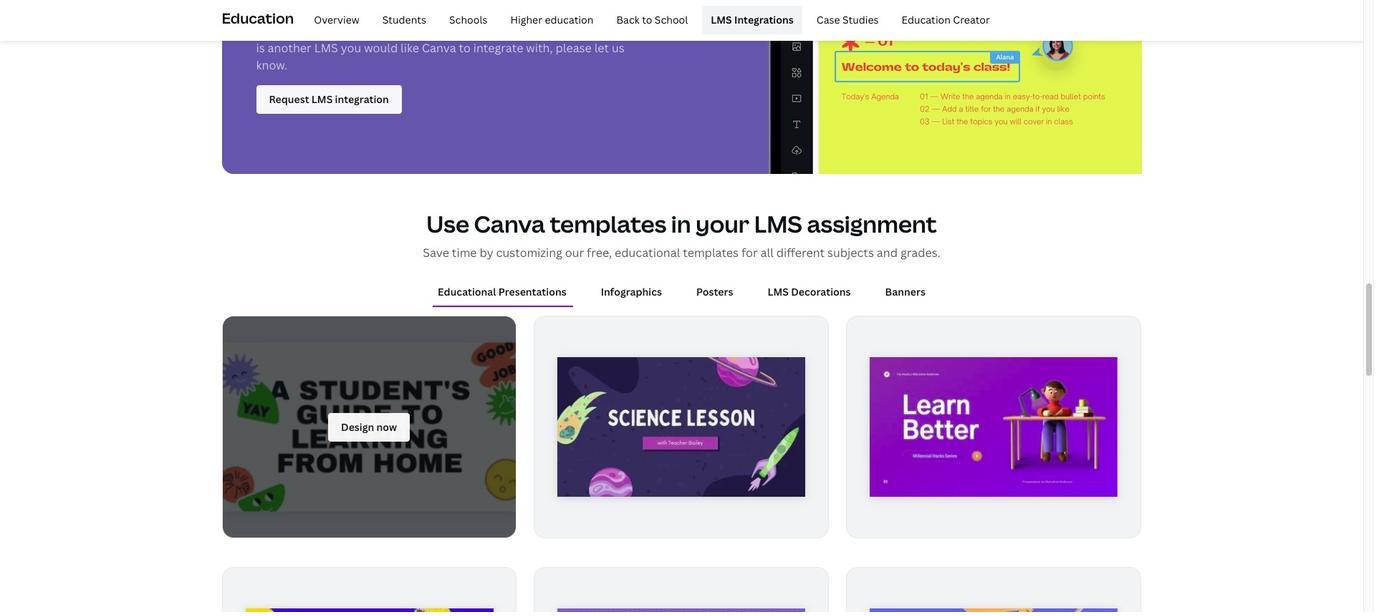 Task type: describe. For each thing, give the bounding box(es) containing it.
school
[[655, 13, 688, 26]]

purple pink and blue lined digital storytelling media arts presentation image
[[558, 609, 806, 613]]

0 horizontal spatial templates
[[550, 209, 667, 239]]

please
[[556, 40, 592, 56]]

menu bar containing overview
[[300, 6, 999, 34]]

we want to empower everyone to do their best work in canva. if there is another lms you would like canva to integrate with, please let us know.
[[256, 23, 641, 73]]

there
[[611, 23, 641, 39]]

schools link
[[441, 6, 496, 34]]

back to school
[[617, 13, 688, 26]]

higher education link
[[502, 6, 602, 34]]

creator
[[953, 13, 990, 26]]

lms inside button
[[768, 285, 789, 299]]

we
[[256, 23, 273, 39]]

students link
[[374, 6, 435, 34]]

about me blank education presentation in blue pink white 3d style image
[[870, 609, 1118, 613]]

lms decorations button
[[762, 279, 857, 306]]

canva.
[[560, 23, 597, 39]]

back to school link
[[608, 6, 697, 34]]

educational
[[615, 245, 680, 261]]

education creator link
[[893, 6, 999, 34]]

banner image
[[781, 0, 1142, 174]]

lms integrations link
[[703, 6, 803, 34]]

case
[[817, 13, 840, 26]]

use
[[427, 209, 469, 239]]

is
[[256, 40, 265, 56]]

lms inside menu bar
[[711, 13, 732, 26]]

schools
[[449, 13, 488, 26]]

higher
[[511, 13, 543, 26]]

us
[[612, 40, 625, 56]]

to inside menu bar
[[642, 13, 653, 26]]

another
[[268, 40, 312, 56]]

infographics
[[601, 285, 662, 299]]

save
[[423, 245, 449, 261]]

know.
[[256, 57, 288, 73]]

let
[[595, 40, 609, 56]]

subjects
[[828, 245, 874, 261]]

want
[[276, 23, 303, 39]]

education creator
[[902, 13, 990, 26]]

lms inside "use canva templates in your lms assignment save time by customizing our free, educational templates for all different subjects and grades."
[[754, 209, 803, 239]]

overview link
[[305, 6, 368, 34]]

canva inside we want to empower everyone to do their best work in canva. if there is another lms you would like canva to integrate with, please let us know.
[[422, 40, 456, 56]]

integrations
[[735, 13, 794, 26]]

if
[[600, 23, 608, 39]]

different
[[777, 245, 825, 261]]

infographics button
[[595, 279, 668, 306]]



Task type: locate. For each thing, give the bounding box(es) containing it.
empower
[[320, 23, 372, 39]]

education left the creator
[[902, 13, 951, 26]]

0 horizontal spatial canva
[[422, 40, 456, 56]]

colorful psychedelic modern retro visual arts class orientation education presentation image
[[245, 609, 493, 613]]

for
[[742, 245, 758, 261]]

lms integrations
[[711, 13, 794, 26]]

to down their
[[459, 40, 471, 56]]

you
[[341, 40, 361, 56]]

templates down your
[[683, 245, 739, 261]]

education inside menu bar
[[902, 13, 951, 26]]

lms left integrations at the top right of the page
[[711, 13, 732, 26]]

lms up 'all'
[[754, 209, 803, 239]]

menu bar
[[300, 6, 999, 34]]

0 horizontal spatial in
[[547, 23, 557, 39]]

in inside we want to empower everyone to do their best work in canva. if there is another lms you would like canva to integrate with, please let us know.
[[547, 23, 557, 39]]

lms left you
[[314, 40, 338, 56]]

education
[[545, 13, 594, 26]]

and
[[877, 245, 898, 261]]

educational presentations
[[438, 285, 567, 299]]

lms
[[711, 13, 732, 26], [314, 40, 338, 56], [754, 209, 803, 239], [768, 285, 789, 299]]

decorations
[[791, 285, 851, 299]]

1 vertical spatial canva
[[474, 209, 545, 239]]

higher education
[[511, 13, 594, 26]]

banners
[[885, 285, 926, 299]]

in
[[547, 23, 557, 39], [671, 209, 691, 239]]

lms inside we want to empower everyone to do their best work in canva. if there is another lms you would like canva to integrate with, please let us know.
[[314, 40, 338, 56]]

overview
[[314, 13, 360, 26]]

to right want
[[306, 23, 318, 39]]

presentations
[[499, 285, 567, 299]]

do
[[444, 23, 459, 39]]

1 horizontal spatial canva
[[474, 209, 545, 239]]

to left do
[[430, 23, 441, 39]]

templates up free, in the top left of the page
[[550, 209, 667, 239]]

studies
[[843, 13, 879, 26]]

lms down 'all'
[[768, 285, 789, 299]]

to
[[642, 13, 653, 26], [306, 23, 318, 39], [430, 23, 441, 39], [459, 40, 471, 56]]

colorful modern stickers remote learning events and special interest presentation image
[[219, 343, 519, 512]]

education for education
[[222, 8, 294, 28]]

canva
[[422, 40, 456, 56], [474, 209, 545, 239]]

educational
[[438, 285, 496, 299]]

all
[[761, 245, 774, 261]]

posters button
[[691, 279, 739, 306]]

would
[[364, 40, 398, 56]]

canva up customizing
[[474, 209, 545, 239]]

integrate
[[474, 40, 523, 56]]

banners button
[[880, 279, 932, 306]]

their
[[461, 23, 488, 39]]

grades.
[[901, 245, 941, 261]]

fun purple illustrated 3d humans education keynote presentation image
[[870, 358, 1118, 498]]

work
[[518, 23, 544, 39]]

educational presentations button
[[432, 279, 572, 306]]

in right work
[[547, 23, 557, 39]]

education
[[222, 8, 294, 28], [902, 13, 951, 26]]

like
[[401, 40, 419, 56]]

in inside "use canva templates in your lms assignment save time by customizing our free, educational templates for all different subjects and grades."
[[671, 209, 691, 239]]

posters
[[697, 285, 733, 299]]

students
[[382, 13, 426, 26]]

assignment
[[807, 209, 937, 239]]

in left your
[[671, 209, 691, 239]]

free,
[[587, 245, 612, 261]]

templates
[[550, 209, 667, 239], [683, 245, 739, 261]]

case studies
[[817, 13, 879, 26]]

use canva templates in your lms assignment save time by customizing our free, educational templates for all different subjects and grades.
[[423, 209, 941, 261]]

everyone
[[375, 23, 427, 39]]

customizing
[[496, 245, 562, 261]]

1 horizontal spatial templates
[[683, 245, 739, 261]]

0 vertical spatial canva
[[422, 40, 456, 56]]

our
[[565, 245, 584, 261]]

1 vertical spatial templates
[[683, 245, 739, 261]]

0 vertical spatial in
[[547, 23, 557, 39]]

1 horizontal spatial in
[[671, 209, 691, 239]]

0 horizontal spatial education
[[222, 8, 294, 28]]

back
[[617, 13, 640, 26]]

canva inside "use canva templates in your lms assignment save time by customizing our free, educational templates for all different subjects and grades."
[[474, 209, 545, 239]]

1 horizontal spatial education
[[902, 13, 951, 26]]

education up the is
[[222, 8, 294, 28]]

education for education creator
[[902, 13, 951, 26]]

canva down do
[[422, 40, 456, 56]]

best
[[490, 23, 515, 39]]

time
[[452, 245, 477, 261]]

1 vertical spatial in
[[671, 209, 691, 239]]

lms decorations
[[768, 285, 851, 299]]

0 vertical spatial templates
[[550, 209, 667, 239]]

with,
[[526, 40, 553, 56]]

purple space race science lesson education presentation image
[[558, 358, 806, 498]]

by
[[480, 245, 494, 261]]

case studies link
[[808, 6, 888, 34]]

to right back
[[642, 13, 653, 26]]

your
[[696, 209, 750, 239]]



Task type: vqa. For each thing, say whether or not it's contained in the screenshot.
Generate
no



